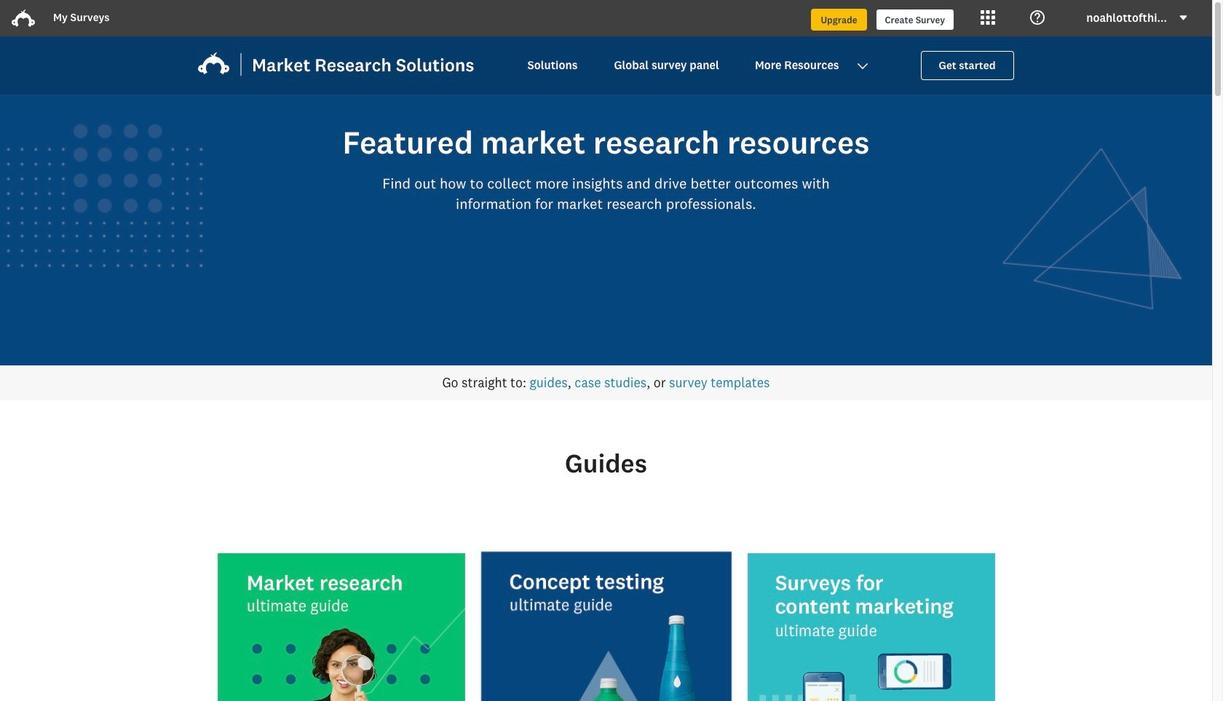 Task type: vqa. For each thing, say whether or not it's contained in the screenshot.
caret down "icon"
yes



Task type: locate. For each thing, give the bounding box(es) containing it.
surveymonkey logo image
[[12, 7, 35, 30], [12, 9, 35, 27]]

products image
[[981, 10, 996, 25]]

market research solutions from surveymonkey logo image
[[198, 52, 474, 76]]

1 surveymonkey logo image from the top
[[12, 7, 35, 30]]

products image
[[981, 10, 996, 25]]

2 surveymonkey logo image from the top
[[12, 9, 35, 27]]



Task type: describe. For each thing, give the bounding box(es) containing it.
caret down image
[[1180, 15, 1188, 20]]

content marketing guide image
[[748, 554, 995, 701]]

help image
[[1031, 10, 1045, 25]]

help image
[[1031, 10, 1045, 25]]

caret down image
[[1179, 13, 1189, 22]]

concept testing guide image
[[479, 550, 733, 701]]

market research guide image
[[217, 554, 465, 701]]

chevron down image
[[857, 60, 869, 72]]



